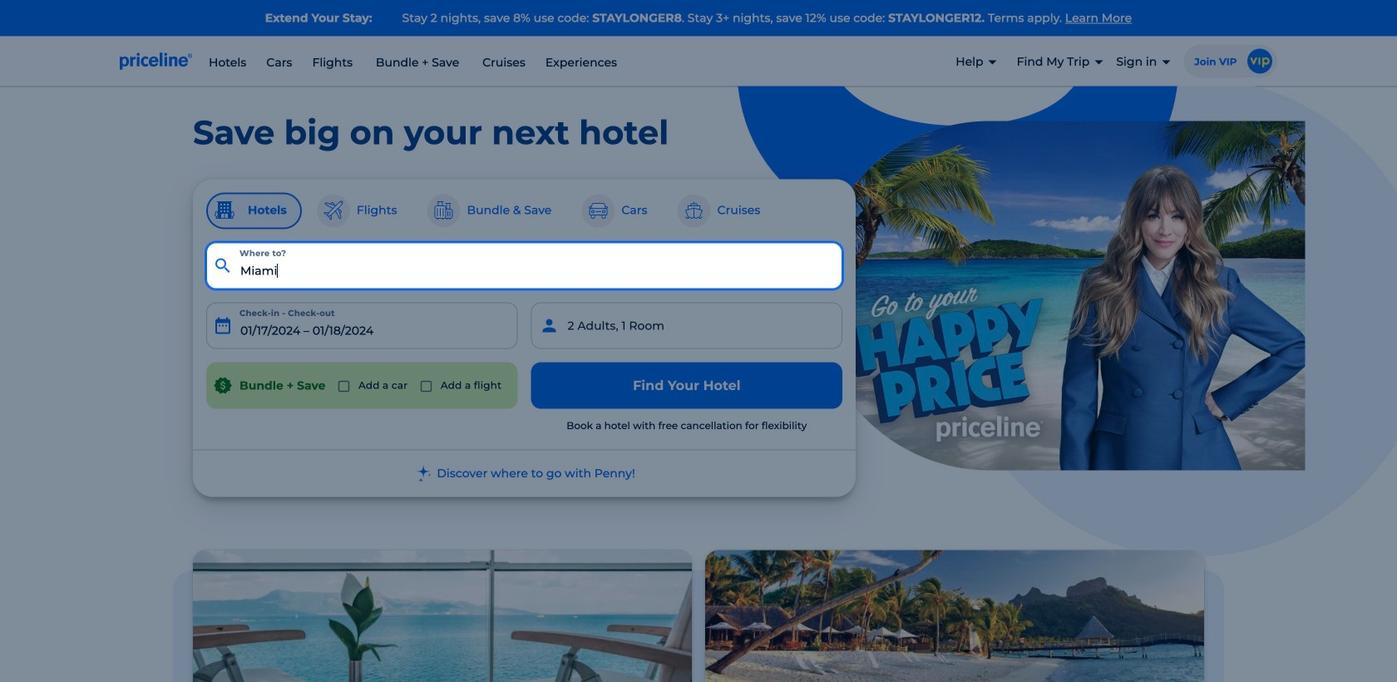 Task type: locate. For each thing, give the bounding box(es) containing it.
None field
[[206, 243, 843, 289]]

types of travel tab list
[[206, 193, 843, 229]]

traveler selection text field
[[531, 303, 843, 349]]

priceline.com home image
[[120, 52, 192, 70]]

Where to? field
[[206, 243, 843, 289]]



Task type: vqa. For each thing, say whether or not it's contained in the screenshot.
Where to? Field on the top of page
yes



Task type: describe. For each thing, give the bounding box(es) containing it.
Check-in - Check-out field
[[206, 303, 518, 349]]

vip badge icon image
[[1248, 49, 1273, 74]]



